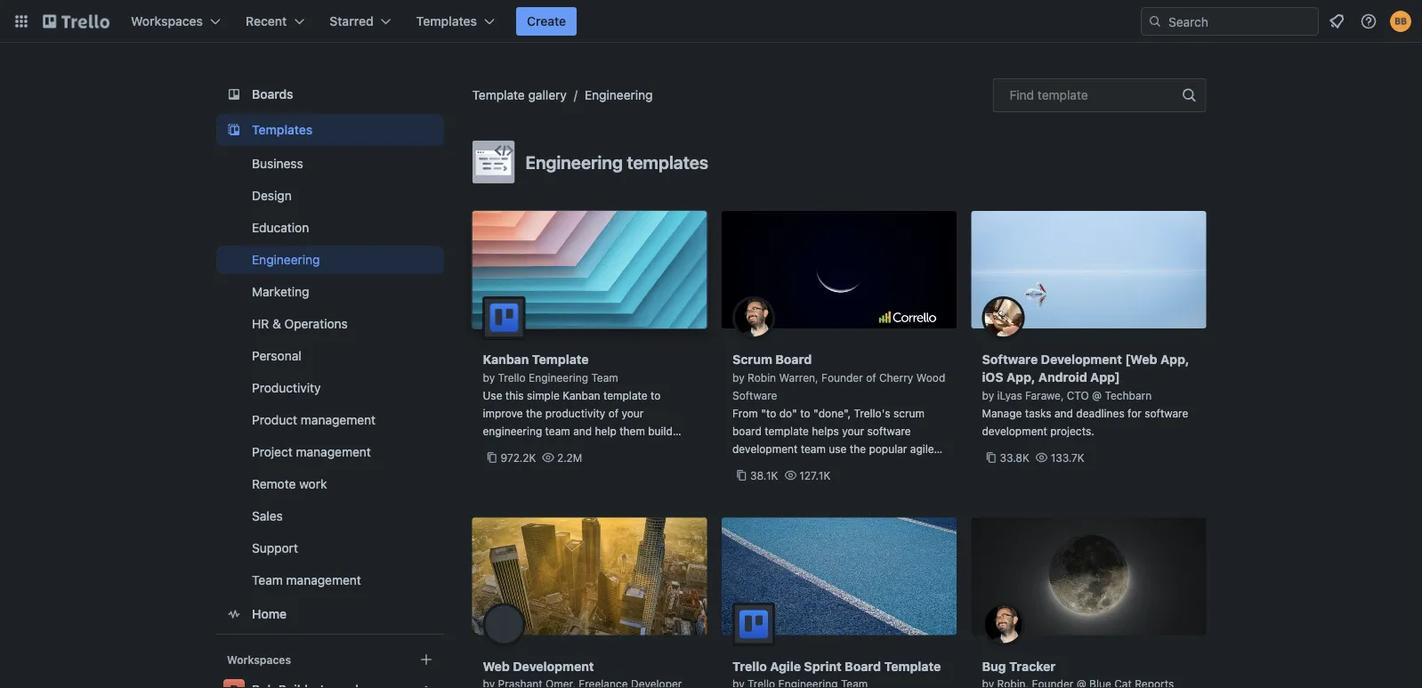 Task type: describe. For each thing, give the bounding box(es) containing it.
2.2m
[[557, 451, 582, 464]]

education
[[251, 220, 309, 235]]

simple
[[527, 389, 560, 401]]

and inside kanban template by trello engineering team use this simple kanban template to improve the productivity of your engineering team and help them build better products, faster.
[[573, 425, 592, 437]]

scrum board by robin warren, founder of cherry wood software from "to do" to "done", trello's scrum board template helps your software development team use the popular agile framework to finish work faster.
[[733, 352, 946, 473]]

0 horizontal spatial work
[[299, 477, 327, 491]]

and inside software development [web app, ios app, android app] by ilyas farawe, cto @ techbarn manage tasks and deadlines for software development projects.
[[1055, 407, 1073, 419]]

build
[[648, 425, 673, 437]]

0 horizontal spatial template
[[472, 88, 525, 102]]

"to
[[761, 407, 776, 419]]

by for kanban
[[483, 371, 495, 384]]

from
[[733, 407, 758, 419]]

hr & operations
[[251, 316, 347, 331]]

product management
[[251, 413, 375, 427]]

scrum
[[894, 407, 925, 419]]

sales link
[[216, 502, 444, 531]]

your inside scrum board by robin warren, founder of cherry wood software from "to do" to "done", trello's scrum board template helps your software development team use the popular agile framework to finish work faster.
[[842, 425, 864, 437]]

template gallery link
[[472, 88, 567, 102]]

board image
[[223, 84, 244, 105]]

templates
[[627, 151, 709, 172]]

trello agile sprint board template
[[733, 659, 941, 673]]

starred button
[[319, 7, 402, 36]]

create
[[527, 14, 566, 28]]

them
[[620, 425, 645, 437]]

team inside scrum board by robin warren, founder of cherry wood software from "to do" to "done", trello's scrum board template helps your software development team use the popular agile framework to finish work faster.
[[801, 442, 826, 455]]

project
[[251, 445, 292, 459]]

find
[[1010, 88, 1034, 102]]

1 horizontal spatial to
[[789, 460, 799, 473]]

remote
[[251, 477, 296, 491]]

engineering inside kanban template by trello engineering team use this simple kanban template to improve the productivity of your engineering team and help them build better products, faster.
[[529, 371, 588, 384]]

of inside scrum board by robin warren, founder of cherry wood software from "to do" to "done", trello's scrum board template helps your software development team use the popular agile framework to finish work faster.
[[866, 371, 876, 384]]

education link
[[216, 214, 444, 242]]

board
[[733, 425, 762, 437]]

1 vertical spatial engineering link
[[216, 246, 444, 274]]

farawe,
[[1025, 389, 1064, 401]]

"done",
[[814, 407, 851, 419]]

133.7k
[[1051, 451, 1085, 464]]

workspaces button
[[120, 7, 231, 36]]

use
[[829, 442, 847, 455]]

2 horizontal spatial template
[[884, 659, 941, 673]]

templates button
[[406, 7, 506, 36]]

development for web
[[513, 659, 594, 673]]

operations
[[284, 316, 347, 331]]

project management link
[[216, 438, 444, 466]]

deadlines
[[1076, 407, 1125, 419]]

to inside kanban template by trello engineering team use this simple kanban template to improve the productivity of your engineering team and help them build better products, faster.
[[651, 389, 661, 401]]

trello engineering team image
[[483, 296, 526, 339]]

ios
[[982, 370, 1004, 385]]

web development
[[483, 659, 594, 673]]

sales
[[251, 509, 282, 523]]

Search field
[[1163, 8, 1318, 35]]

do"
[[779, 407, 797, 419]]

workspaces inside dropdown button
[[131, 14, 203, 28]]

bug tracker
[[982, 659, 1056, 673]]

1 vertical spatial workspaces
[[227, 653, 291, 666]]

create a workspace image
[[415, 649, 437, 670]]

972.2k
[[501, 451, 536, 464]]

38.1k
[[750, 469, 778, 482]]

recent
[[246, 14, 287, 28]]

by for scrum
[[733, 371, 745, 384]]

projects.
[[1051, 425, 1095, 437]]

by inside software development [web app, ios app, android app] by ilyas farawe, cto @ techbarn manage tasks and deadlines for software development projects.
[[982, 389, 994, 401]]

engineering
[[483, 425, 542, 437]]

trello agile sprint board template link
[[722, 518, 957, 688]]

kanban template by trello engineering team use this simple kanban template to improve the productivity of your engineering team and help them build better products, faster.
[[483, 352, 673, 455]]

android
[[1039, 370, 1087, 385]]

development for software
[[1041, 352, 1122, 367]]

productivity link
[[216, 374, 444, 402]]

engineering icon image
[[472, 141, 515, 183]]

marketing
[[251, 284, 309, 299]]

tasks
[[1025, 407, 1052, 419]]

wood
[[917, 371, 946, 384]]

personal link
[[216, 342, 444, 370]]

starred
[[330, 14, 374, 28]]

trello engineering team image
[[733, 603, 775, 646]]

search image
[[1148, 14, 1163, 28]]

1 vertical spatial board
[[845, 659, 881, 673]]

remote work link
[[216, 470, 444, 498]]

home link
[[216, 598, 444, 630]]

cto
[[1067, 389, 1089, 401]]

products,
[[516, 442, 565, 455]]

recent button
[[235, 7, 315, 36]]

marketing link
[[216, 278, 444, 306]]

home
[[251, 607, 286, 621]]

development inside software development [web app, ios app, android app] by ilyas farawe, cto @ techbarn manage tasks and deadlines for software development projects.
[[982, 425, 1048, 437]]

software inside scrum board by robin warren, founder of cherry wood software from "to do" to "done", trello's scrum board template helps your software development team use the popular agile framework to finish work faster.
[[867, 425, 911, 437]]

ilyas farawe, cto @ techbarn image
[[982, 296, 1025, 339]]

create button
[[516, 7, 577, 36]]

techbarn
[[1105, 389, 1152, 401]]

faster. inside scrum board by robin warren, founder of cherry wood software from "to do" to "done", trello's scrum board template helps your software development team use the popular agile framework to finish work faster.
[[860, 460, 891, 473]]

find template
[[1010, 88, 1088, 102]]

tracker
[[1009, 659, 1056, 673]]

sprint
[[804, 659, 842, 673]]

1 vertical spatial app,
[[1007, 370, 1036, 385]]

Find template field
[[993, 78, 1207, 112]]

management for team management
[[286, 573, 361, 587]]

for
[[1128, 407, 1142, 419]]

@
[[1092, 389, 1102, 401]]

1 vertical spatial to
[[800, 407, 811, 419]]

home image
[[223, 604, 244, 625]]

template board image
[[223, 119, 244, 141]]

management for project management
[[296, 445, 371, 459]]



Task type: locate. For each thing, give the bounding box(es) containing it.
0 horizontal spatial the
[[526, 407, 542, 419]]

to up build
[[651, 389, 661, 401]]

1 horizontal spatial development
[[982, 425, 1048, 437]]

prashant omer, freelance developer image
[[483, 603, 526, 646]]

template left bug
[[884, 659, 941, 673]]

engineering link up marketing "link" on the left
[[216, 246, 444, 274]]

1 horizontal spatial template
[[532, 352, 589, 367]]

0 vertical spatial board
[[776, 352, 812, 367]]

work down the use
[[832, 460, 857, 473]]

app, right [web
[[1161, 352, 1190, 367]]

trello
[[498, 371, 526, 384], [733, 659, 767, 673]]

team up products,
[[545, 425, 570, 437]]

team inside kanban template by trello engineering team use this simple kanban template to improve the productivity of your engineering team and help them build better products, faster.
[[545, 425, 570, 437]]

open information menu image
[[1360, 12, 1378, 30]]

1 horizontal spatial the
[[850, 442, 866, 455]]

0 horizontal spatial development
[[733, 442, 798, 455]]

hr & operations link
[[216, 310, 444, 338]]

framework
[[733, 460, 786, 473]]

1 vertical spatial software
[[867, 425, 911, 437]]

development inside scrum board by robin warren, founder of cherry wood software from "to do" to "done", trello's scrum board template helps your software development team use the popular agile framework to finish work faster.
[[733, 442, 798, 455]]

1 vertical spatial team
[[251, 573, 282, 587]]

0 vertical spatial template
[[472, 88, 525, 102]]

back to home image
[[43, 7, 109, 36]]

development inside software development [web app, ios app, android app] by ilyas farawe, cto @ techbarn manage tasks and deadlines for software development projects.
[[1041, 352, 1122, 367]]

faster.
[[568, 442, 599, 455], [860, 460, 891, 473]]

by up 'use'
[[483, 371, 495, 384]]

management down support link
[[286, 573, 361, 587]]

2 horizontal spatial to
[[800, 407, 811, 419]]

robin, founder @ blue cat reports image
[[982, 603, 1025, 646]]

team management
[[251, 573, 361, 587]]

0 vertical spatial software
[[1145, 407, 1189, 419]]

team up the finish
[[801, 442, 826, 455]]

software development [web app, ios app, android app] by ilyas farawe, cto @ techbarn manage tasks and deadlines for software development projects.
[[982, 352, 1190, 437]]

agile
[[910, 442, 934, 455]]

remote work
[[251, 477, 327, 491]]

0 horizontal spatial and
[[573, 425, 592, 437]]

template inside kanban template by trello engineering team use this simple kanban template to improve the productivity of your engineering team and help them build better products, faster.
[[532, 352, 589, 367]]

0 horizontal spatial engineering link
[[216, 246, 444, 274]]

1 vertical spatial your
[[842, 425, 864, 437]]

template left the gallery
[[472, 88, 525, 102]]

trello inside kanban template by trello engineering team use this simple kanban template to improve the productivity of your engineering team and help them build better products, faster.
[[498, 371, 526, 384]]

0 horizontal spatial development
[[513, 659, 594, 673]]

engineering link
[[585, 88, 653, 102], [216, 246, 444, 274]]

help
[[595, 425, 617, 437]]

templates link
[[216, 114, 444, 146]]

0 vertical spatial of
[[866, 371, 876, 384]]

engineering down the gallery
[[526, 151, 623, 172]]

work
[[832, 460, 857, 473], [299, 477, 327, 491]]

app,
[[1161, 352, 1190, 367], [1007, 370, 1036, 385]]

1 horizontal spatial software
[[1145, 407, 1189, 419]]

of inside kanban template by trello engineering team use this simple kanban template to improve the productivity of your engineering team and help them build better products, faster.
[[609, 407, 619, 419]]

1 vertical spatial development
[[513, 659, 594, 673]]

software up popular
[[867, 425, 911, 437]]

33.8k
[[1000, 451, 1030, 464]]

0 vertical spatial software
[[982, 352, 1038, 367]]

0 vertical spatial and
[[1055, 407, 1073, 419]]

0 horizontal spatial team
[[251, 573, 282, 587]]

to left the finish
[[789, 460, 799, 473]]

and up the projects.
[[1055, 407, 1073, 419]]

0 horizontal spatial faster.
[[568, 442, 599, 455]]

web development link
[[472, 518, 707, 688]]

popular
[[869, 442, 907, 455]]

1 horizontal spatial template
[[765, 425, 809, 437]]

templates right starred "dropdown button"
[[416, 14, 477, 28]]

your up the use
[[842, 425, 864, 437]]

0 vertical spatial app,
[[1161, 352, 1190, 367]]

founder
[[822, 371, 863, 384]]

kanban up this
[[483, 352, 529, 367]]

templates inside popup button
[[416, 14, 477, 28]]

1 horizontal spatial templates
[[416, 14, 477, 28]]

template up them
[[603, 389, 648, 401]]

software right 'for'
[[1145, 407, 1189, 419]]

of
[[866, 371, 876, 384], [609, 407, 619, 419]]

0 horizontal spatial software
[[867, 425, 911, 437]]

the
[[526, 407, 542, 419], [850, 442, 866, 455]]

board up warren,
[[776, 352, 812, 367]]

team inside kanban template by trello engineering team use this simple kanban template to improve the productivity of your engineering team and help them build better products, faster.
[[591, 371, 618, 384]]

template inside scrum board by robin warren, founder of cherry wood software from "to do" to "done", trello's scrum board template helps your software development team use the popular agile framework to finish work faster.
[[765, 425, 809, 437]]

0 vertical spatial engineering link
[[585, 88, 653, 102]]

development up framework
[[733, 442, 798, 455]]

1 vertical spatial of
[[609, 407, 619, 419]]

agile
[[770, 659, 801, 673]]

1 horizontal spatial engineering link
[[585, 88, 653, 102]]

1 vertical spatial management
[[296, 445, 371, 459]]

development up android
[[1041, 352, 1122, 367]]

better
[[483, 442, 513, 455]]

0 notifications image
[[1326, 11, 1348, 32]]

bob builder (bobbuilder40) image
[[1390, 11, 1412, 32]]

of left cherry
[[866, 371, 876, 384]]

the right the use
[[850, 442, 866, 455]]

the inside kanban template by trello engineering team use this simple kanban template to improve the productivity of your engineering team and help them build better products, faster.
[[526, 407, 542, 419]]

management for product management
[[300, 413, 375, 427]]

trello's
[[854, 407, 891, 419]]

bug tracker link
[[972, 518, 1207, 688]]

management
[[300, 413, 375, 427], [296, 445, 371, 459], [286, 573, 361, 587]]

web
[[483, 659, 510, 673]]

0 vertical spatial management
[[300, 413, 375, 427]]

127.1k
[[800, 469, 831, 482]]

the down simple at the bottom of the page
[[526, 407, 542, 419]]

0 vertical spatial team
[[545, 425, 570, 437]]

1 horizontal spatial faster.
[[860, 460, 891, 473]]

template
[[1038, 88, 1088, 102], [603, 389, 648, 401], [765, 425, 809, 437]]

team down support
[[251, 573, 282, 587]]

software up ios
[[982, 352, 1038, 367]]

1 horizontal spatial by
[[733, 371, 745, 384]]

&
[[272, 316, 281, 331]]

0 vertical spatial kanban
[[483, 352, 529, 367]]

team inside team management link
[[251, 573, 282, 587]]

hr
[[251, 316, 269, 331]]

template inside field
[[1038, 88, 1088, 102]]

management down product management link
[[296, 445, 371, 459]]

0 vertical spatial to
[[651, 389, 661, 401]]

1 vertical spatial template
[[532, 352, 589, 367]]

2 vertical spatial to
[[789, 460, 799, 473]]

1 vertical spatial faster.
[[860, 460, 891, 473]]

support
[[251, 541, 298, 555]]

software inside software development [web app, ios app, android app] by ilyas farawe, cto @ techbarn manage tasks and deadlines for software development projects.
[[1145, 407, 1189, 419]]

gallery
[[528, 88, 567, 102]]

warren,
[[779, 371, 819, 384]]

1 vertical spatial and
[[573, 425, 592, 437]]

by inside scrum board by robin warren, founder of cherry wood software from "to do" to "done", trello's scrum board template helps your software development team use the popular agile framework to finish work faster.
[[733, 371, 745, 384]]

1 horizontal spatial development
[[1041, 352, 1122, 367]]

boards
[[251, 87, 293, 101]]

scrum
[[733, 352, 772, 367]]

board right sprint
[[845, 659, 881, 673]]

engineering up 'engineering templates'
[[585, 88, 653, 102]]

team
[[545, 425, 570, 437], [801, 442, 826, 455]]

1 horizontal spatial kanban
[[563, 389, 600, 401]]

1 horizontal spatial trello
[[733, 659, 767, 673]]

primary element
[[0, 0, 1422, 43]]

template
[[472, 88, 525, 102], [532, 352, 589, 367], [884, 659, 941, 673]]

robin warren, founder of cherry wood software image
[[733, 296, 775, 339]]

development inside web development link
[[513, 659, 594, 673]]

0 horizontal spatial of
[[609, 407, 619, 419]]

bug
[[982, 659, 1006, 673]]

0 horizontal spatial by
[[483, 371, 495, 384]]

0 horizontal spatial templates
[[251, 122, 312, 137]]

work down project management on the left bottom of the page
[[299, 477, 327, 491]]

0 vertical spatial faster.
[[568, 442, 599, 455]]

board inside scrum board by robin warren, founder of cherry wood software from "to do" to "done", trello's scrum board template helps your software development team use the popular agile framework to finish work faster.
[[776, 352, 812, 367]]

1 horizontal spatial your
[[842, 425, 864, 437]]

engineering
[[585, 88, 653, 102], [526, 151, 623, 172], [251, 252, 320, 267], [529, 371, 588, 384]]

1 vertical spatial development
[[733, 442, 798, 455]]

2 vertical spatial template
[[765, 425, 809, 437]]

0 horizontal spatial board
[[776, 352, 812, 367]]

template inside kanban template by trello engineering team use this simple kanban template to improve the productivity of your engineering team and help them build better products, faster.
[[603, 389, 648, 401]]

kanban up productivity
[[563, 389, 600, 401]]

1 horizontal spatial work
[[832, 460, 857, 473]]

by inside kanban template by trello engineering team use this simple kanban template to improve the productivity of your engineering team and help them build better products, faster.
[[483, 371, 495, 384]]

1 vertical spatial templates
[[251, 122, 312, 137]]

faster. down popular
[[860, 460, 891, 473]]

0 vertical spatial team
[[591, 371, 618, 384]]

0 vertical spatial development
[[982, 425, 1048, 437]]

the inside scrum board by robin warren, founder of cherry wood software from "to do" to "done", trello's scrum board template helps your software development team use the popular agile framework to finish work faster.
[[850, 442, 866, 455]]

0 vertical spatial your
[[622, 407, 644, 419]]

engineering link up 'engineering templates'
[[585, 88, 653, 102]]

by down ios
[[982, 389, 994, 401]]

0 horizontal spatial trello
[[498, 371, 526, 384]]

trello left agile
[[733, 659, 767, 673]]

personal
[[251, 348, 301, 363]]

templates up business
[[251, 122, 312, 137]]

helps
[[812, 425, 839, 437]]

0 horizontal spatial your
[[622, 407, 644, 419]]

0 horizontal spatial kanban
[[483, 352, 529, 367]]

your up them
[[622, 407, 644, 419]]

finish
[[802, 460, 829, 473]]

team management link
[[216, 566, 444, 595]]

design link
[[216, 182, 444, 210]]

development right "web"
[[513, 659, 594, 673]]

engineering up the marketing at the left top of page
[[251, 252, 320, 267]]

this
[[505, 389, 524, 401]]

0 vertical spatial work
[[832, 460, 857, 473]]

[web
[[1125, 352, 1158, 367]]

manage
[[982, 407, 1022, 419]]

template down do"
[[765, 425, 809, 437]]

to right do"
[[800, 407, 811, 419]]

product management link
[[216, 406, 444, 434]]

development down manage
[[982, 425, 1048, 437]]

robin
[[748, 371, 776, 384]]

1 vertical spatial the
[[850, 442, 866, 455]]

app]
[[1091, 370, 1120, 385]]

1 vertical spatial work
[[299, 477, 327, 491]]

0 horizontal spatial to
[[651, 389, 661, 401]]

team up productivity
[[591, 371, 618, 384]]

by down scrum
[[733, 371, 745, 384]]

1 horizontal spatial and
[[1055, 407, 1073, 419]]

0 vertical spatial workspaces
[[131, 14, 203, 28]]

template right find
[[1038, 88, 1088, 102]]

your inside kanban template by trello engineering team use this simple kanban template to improve the productivity of your engineering team and help them build better products, faster.
[[622, 407, 644, 419]]

engineering up simple at the bottom of the page
[[529, 371, 588, 384]]

0 vertical spatial the
[[526, 407, 542, 419]]

1 horizontal spatial of
[[866, 371, 876, 384]]

software
[[1145, 407, 1189, 419], [867, 425, 911, 437]]

software
[[982, 352, 1038, 367], [733, 389, 777, 401]]

software inside scrum board by robin warren, founder of cherry wood software from "to do" to "done", trello's scrum board template helps your software development team use the popular agile framework to finish work faster.
[[733, 389, 777, 401]]

1 vertical spatial trello
[[733, 659, 767, 673]]

work inside scrum board by robin warren, founder of cherry wood software from "to do" to "done", trello's scrum board template helps your software development team use the popular agile framework to finish work faster.
[[832, 460, 857, 473]]

1 vertical spatial kanban
[[563, 389, 600, 401]]

1 vertical spatial team
[[801, 442, 826, 455]]

1 horizontal spatial team
[[801, 442, 826, 455]]

app, up ilyas
[[1007, 370, 1036, 385]]

development
[[982, 425, 1048, 437], [733, 442, 798, 455]]

0 vertical spatial trello
[[498, 371, 526, 384]]

productivity
[[251, 381, 320, 395]]

template up simple at the bottom of the page
[[532, 352, 589, 367]]

0 vertical spatial template
[[1038, 88, 1088, 102]]

1 horizontal spatial team
[[591, 371, 618, 384]]

0 horizontal spatial software
[[733, 389, 777, 401]]

software inside software development [web app, ios app, android app] by ilyas farawe, cto @ techbarn manage tasks and deadlines for software development projects.
[[982, 352, 1038, 367]]

and down productivity
[[573, 425, 592, 437]]

software down robin
[[733, 389, 777, 401]]

faster. inside kanban template by trello engineering team use this simple kanban template to improve the productivity of your engineering team and help them build better products, faster.
[[568, 442, 599, 455]]

2 horizontal spatial template
[[1038, 88, 1088, 102]]

2 vertical spatial template
[[884, 659, 941, 673]]

design
[[251, 188, 291, 203]]

2 horizontal spatial by
[[982, 389, 994, 401]]

of up help
[[609, 407, 619, 419]]

product
[[251, 413, 297, 427]]

0 horizontal spatial workspaces
[[131, 14, 203, 28]]

cherry
[[879, 371, 914, 384]]

0 horizontal spatial app,
[[1007, 370, 1036, 385]]

faster. down help
[[568, 442, 599, 455]]

project management
[[251, 445, 371, 459]]

support link
[[216, 534, 444, 563]]

team
[[591, 371, 618, 384], [251, 573, 282, 587]]

management down productivity link
[[300, 413, 375, 427]]

boards link
[[216, 78, 444, 110]]

0 vertical spatial templates
[[416, 14, 477, 28]]

business
[[251, 156, 303, 171]]

0 vertical spatial development
[[1041, 352, 1122, 367]]

1 vertical spatial software
[[733, 389, 777, 401]]

0 horizontal spatial template
[[603, 389, 648, 401]]

2 vertical spatial management
[[286, 573, 361, 587]]

1 horizontal spatial workspaces
[[227, 653, 291, 666]]

1 horizontal spatial software
[[982, 352, 1038, 367]]

1 horizontal spatial app,
[[1161, 352, 1190, 367]]

1 vertical spatial template
[[603, 389, 648, 401]]

to
[[651, 389, 661, 401], [800, 407, 811, 419], [789, 460, 799, 473]]

0 horizontal spatial team
[[545, 425, 570, 437]]

your
[[622, 407, 644, 419], [842, 425, 864, 437]]

1 horizontal spatial board
[[845, 659, 881, 673]]

trello up this
[[498, 371, 526, 384]]

development
[[1041, 352, 1122, 367], [513, 659, 594, 673]]

ilyas
[[997, 389, 1022, 401]]



Task type: vqa. For each thing, say whether or not it's contained in the screenshot.
middle a
no



